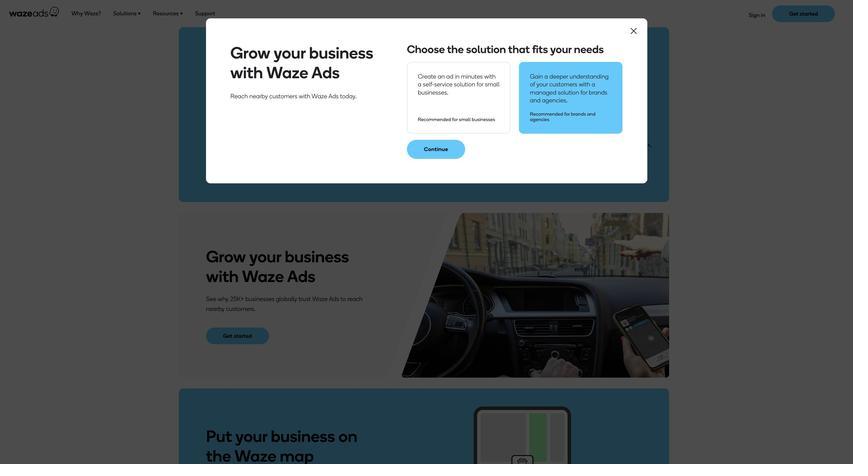 Task type: describe. For each thing, give the bounding box(es) containing it.
also
[[493, 151, 504, 158]]

for inside 'recommended for brands and agencies'
[[564, 111, 570, 117]]

ads inside as of september 1, 2023, waze is no longer selling ads. we have turned down the current waze ads product. advertisers can no longer purchase new ads.
[[316, 80, 327, 87]]

during
[[206, 131, 224, 139]]

as of september 1, 2023, waze is no longer selling ads.
[[206, 41, 608, 61]]

bringing
[[317, 141, 339, 149]]

2023, for as of september 1, 2023, waze is no longer selling ads.
[[345, 41, 387, 61]]

performance
[[440, 132, 471, 138]]

put your business on the waze map
[[206, 427, 358, 465]]

selling for as of september 1, 2023, waze is no longer selling ads.
[[524, 41, 572, 61]]

your inside gain a deeper understanding of your customers with a managed solution for brands and agencies.
[[537, 81, 548, 88]]

business inside put your business on the waze map
[[271, 427, 335, 446]]

the inside grow your business with waze ads dialog
[[447, 43, 464, 56]]

goals
[[506, 132, 520, 138]]

if you have any waze ads questions.
[[206, 151, 643, 168]]

put
[[206, 427, 232, 446]]

geo
[[340, 141, 351, 149]]

see why 25k+ businesses globally trust waze ads to reach nearby customers.
[[206, 296, 363, 313]]

reach inside the (pmax). this google campaign uses ai to maximize your in-store visits and sales by bringing geo formats across search, display, gmail, google maps, and youtube into a single product. for questions on pmax, you can contact your existing google channel of support or reach out to
[[365, 151, 381, 158]]

home
[[439, 152, 453, 158]]

search,
[[393, 141, 414, 149]]

we
[[264, 131, 272, 139]]

create an ad in minutes with a self-service solution for small businesses.
[[418, 73, 500, 96]]

already inside we are already working to transition waze ads to google ads technology and look forward to helping advance your business objectives through our new waze ads product soon.
[[227, 100, 247, 108]]

continue
[[424, 146, 448, 153]]

new inside as of september 1, 2023, waze is no longer selling ads. we have turned down the current waze ads product. advertisers can no longer purchase new ads.
[[451, 80, 462, 87]]

businesses.
[[418, 89, 449, 96]]

and inside gain a deeper understanding of your customers with a managed solution for brands and agencies.
[[530, 97, 541, 104]]

advertisers
[[353, 80, 384, 87]]

brands inside 'recommended for brands and agencies'
[[571, 111, 586, 117]]

helping
[[456, 100, 476, 108]]

our
[[591, 100, 600, 108]]

current
[[278, 80, 298, 87]]

as for as of september 1, 2023, waze is no longer selling ads.
[[206, 41, 225, 61]]

can inside the (pmax). this google campaign uses ai to maximize your in-store visits and sales by bringing geo formats across search, display, gmail, google maps, and youtube into a single product. for questions on pmax, you can contact your existing google channel of support or reach out to
[[217, 151, 227, 158]]

by
[[309, 141, 316, 149]]

create
[[418, 73, 436, 80]]

your inside we are already working to transition waze ads to google ads technology and look forward to helping advance your business objectives through our new waze ads product soon.
[[503, 100, 514, 108]]

during this transition, we have an alternative solution you may already be familiar with: performance max for store goals
[[206, 131, 520, 139]]

across
[[374, 141, 392, 149]]

nearby inside see why 25k+ businesses globally trust waze ads to reach nearby customers.
[[206, 305, 225, 313]]

pmax,
[[635, 141, 652, 149]]

as of september 1, 2023, waze is no longer selling ads. we have turned down the current waze ads product. advertisers can no longer purchase new ads.
[[206, 70, 475, 87]]

2 horizontal spatial can
[[481, 151, 491, 158]]

of up turned
[[228, 41, 243, 61]]

we inside we are already working to transition waze ads to google ads technology and look forward to helping advance your business objectives through our new waze ads product soon.
[[206, 100, 215, 108]]

started
[[234, 333, 252, 339]]

support
[[418, 152, 438, 158]]

longer for as of september 1, 2023, waze is no longer selling ads.
[[473, 41, 520, 61]]

down
[[251, 80, 266, 87]]

get started
[[223, 333, 252, 339]]

existing
[[264, 151, 284, 158]]

businesses for 25k+
[[245, 296, 275, 303]]

why
[[218, 296, 229, 303]]

longer for as of september 1, 2023, waze is no longer selling ads. we have turned down the current waze ads product. advertisers can no longer purchase new ads.
[[304, 70, 321, 77]]

1 horizontal spatial have
[[274, 131, 287, 139]]

2 vertical spatial no
[[397, 80, 404, 87]]

working
[[248, 100, 269, 108]]

campaign
[[577, 131, 604, 139]]

a right the gain on the top of page
[[545, 73, 548, 80]]

familiar
[[404, 131, 424, 139]]

no for as of september 1, 2023, waze is no longer selling ads.
[[451, 41, 470, 61]]

for inside create an ad in minutes with a self-service solution for small businesses.
[[477, 81, 484, 88]]

1 vertical spatial grow your business with waze ads
[[206, 247, 349, 286]]

your inside put your business on the waze map
[[235, 427, 267, 446]]

waze inside see why 25k+ businesses globally trust waze ads to reach nearby customers.
[[312, 296, 328, 303]]

youtube
[[508, 141, 531, 149]]

self-
[[423, 81, 434, 88]]

maximize
[[206, 141, 232, 149]]

advance
[[478, 100, 501, 108]]

recommended for small businesses
[[418, 117, 495, 123]]

have inside as of september 1, 2023, waze is no longer selling ads. we have turned down the current waze ads product. advertisers can no longer purchase new ads.
[[217, 80, 230, 87]]

questions.
[[235, 161, 262, 168]]

ads.
[[464, 80, 475, 87]]

store
[[253, 141, 266, 149]]

gmail,
[[438, 141, 455, 149]]

ads. for as of september 1, 2023, waze is no longer selling ads.
[[575, 41, 608, 61]]

of inside gain a deeper understanding of your customers with a managed solution for brands and agencies.
[[530, 81, 535, 88]]

grow your business with waze ads dialog
[[206, 18, 647, 184]]

get started link
[[206, 328, 269, 345]]

2 vertical spatial longer
[[405, 80, 423, 87]]

google inside we are already working to transition waze ads to google ads technology and look forward to helping advance your business objectives through our new waze ads product soon.
[[339, 100, 359, 108]]

this
[[225, 131, 235, 139]]

the inside as of september 1, 2023, waze is no longer selling ads. we have turned down the current waze ads product. advertisers can no longer purchase new ads.
[[268, 80, 277, 87]]

waze inside if you have any waze ads questions.
[[206, 161, 222, 168]]

for
[[590, 141, 598, 149]]

business inside grow your business with waze ads dialog
[[309, 43, 373, 63]]

solution up geo
[[327, 131, 348, 139]]

this
[[543, 131, 554, 139]]

google support home page . you can also contact
[[399, 151, 528, 158]]

minutes
[[461, 73, 483, 80]]

for up performance
[[452, 117, 458, 123]]

product
[[206, 110, 227, 118]]

or
[[359, 151, 364, 158]]

and down store
[[496, 141, 507, 149]]

we inside as of september 1, 2023, waze is no longer selling ads. we have turned down the current waze ads product. advertisers can no longer purchase new ads.
[[206, 80, 215, 87]]

support
[[337, 151, 357, 158]]

maps,
[[478, 141, 495, 149]]

customers inside gain a deeper understanding of your customers with a managed solution for brands and agencies.
[[549, 81, 577, 88]]

as for as of september 1, 2023, waze is no longer selling ads. we have turned down the current waze ads product. advertisers can no longer purchase new ads.
[[206, 70, 213, 77]]

understanding
[[570, 73, 609, 80]]

brands inside gain a deeper understanding of your customers with a managed solution for brands and agencies.
[[589, 89, 608, 96]]

to inside see why 25k+ businesses globally trust waze ads to reach nearby customers.
[[341, 296, 346, 303]]

solution inside create an ad in minutes with a self-service solution for small businesses.
[[454, 81, 475, 88]]

out
[[382, 151, 391, 158]]

no for as of september 1, 2023, waze is no longer selling ads. we have turned down the current waze ads product. advertisers can no longer purchase new ads.
[[296, 70, 303, 77]]

of inside as of september 1, 2023, waze is no longer selling ads. we have turned down the current waze ads product. advertisers can no longer purchase new ads.
[[214, 70, 219, 77]]

page
[[454, 152, 467, 158]]

is for as of september 1, 2023, waze is no longer selling ads. we have turned down the current waze ads product. advertisers can no longer purchase new ads.
[[290, 70, 294, 77]]

(pmax). this google campaign uses ai to maximize your in-store visits and sales by bringing geo formats across search, display, gmail, google maps, and youtube into a single product. for questions on pmax, you can contact your existing google channel of support or reach out to
[[206, 131, 652, 158]]

formats
[[352, 141, 373, 149]]

map
[[280, 446, 314, 465]]

questions
[[599, 141, 625, 149]]

service
[[434, 81, 453, 88]]

with inside create an ad in minutes with a self-service solution for small businesses.
[[484, 73, 496, 80]]

reach nearby customers with waze ads today.
[[230, 93, 357, 100]]

gain
[[530, 73, 543, 80]]

waze ad of a coffee shop on the waze map image
[[463, 407, 571, 465]]

transition,
[[236, 131, 263, 139]]

visits
[[268, 141, 281, 149]]

display,
[[415, 141, 436, 149]]



Task type: vqa. For each thing, say whether or not it's contained in the screenshot.
'website.' at the bottom right of page
no



Task type: locate. For each thing, give the bounding box(es) containing it.
new left ads.
[[451, 80, 462, 87]]

1, up as of september 1, 2023, waze is no longer selling ads. we have turned down the current waze ads product. advertisers can no longer purchase new ads.
[[332, 41, 341, 61]]

0 vertical spatial nearby
[[249, 93, 268, 100]]

can down maps,
[[481, 151, 491, 158]]

1 horizontal spatial product.
[[566, 141, 588, 149]]

0 horizontal spatial reach
[[348, 296, 363, 303]]

ads. up today.
[[341, 70, 353, 77]]

1 vertical spatial 2023,
[[257, 70, 272, 77]]

0 vertical spatial customers
[[549, 81, 577, 88]]

on
[[627, 141, 633, 149], [339, 427, 358, 446]]

on inside put your business on the waze map
[[339, 427, 358, 446]]

1 horizontal spatial the
[[268, 80, 277, 87]]

1 horizontal spatial an
[[438, 73, 445, 80]]

ad
[[446, 73, 453, 80]]

1 vertical spatial september
[[221, 70, 251, 77]]

nearby down see
[[206, 305, 225, 313]]

recommended down objectives
[[530, 111, 563, 117]]

2 horizontal spatial longer
[[473, 41, 520, 61]]

we left turned
[[206, 80, 215, 87]]

grow your business with waze ads inside dialog
[[230, 43, 373, 82]]

you inside if you have any waze ads questions.
[[607, 151, 617, 158]]

2 vertical spatial have
[[619, 151, 632, 158]]

solution inside gain a deeper understanding of your customers with a managed solution for brands and agencies.
[[558, 89, 579, 96]]

google support home page link
[[399, 152, 467, 158]]

waze inside put your business on the waze map
[[235, 446, 276, 465]]

reach
[[230, 93, 248, 100]]

25k+
[[230, 296, 244, 303]]

0 horizontal spatial 2023,
[[257, 70, 272, 77]]

1 horizontal spatial small
[[485, 81, 500, 88]]

new
[[451, 80, 462, 87], [601, 100, 612, 108]]

businesses for small
[[472, 117, 495, 123]]

1, for as of september 1, 2023, waze is no longer selling ads.
[[332, 41, 341, 61]]

2023, up advertisers
[[345, 41, 387, 61]]

is for as of september 1, 2023, waze is no longer selling ads.
[[436, 41, 448, 61]]

grow inside dialog
[[230, 43, 270, 63]]

contact up questions.
[[229, 151, 250, 158]]

0 vertical spatial already
[[227, 100, 247, 108]]

sales
[[294, 141, 308, 149]]

soon.
[[228, 110, 243, 118]]

and down our
[[587, 111, 596, 117]]

1 horizontal spatial can
[[385, 80, 395, 87]]

a
[[545, 73, 548, 80], [418, 81, 421, 88], [592, 81, 595, 88], [544, 141, 547, 149]]

have inside if you have any waze ads questions.
[[619, 151, 632, 158]]

0 horizontal spatial the
[[206, 446, 231, 465]]

1 vertical spatial 1,
[[252, 70, 255, 77]]

your
[[274, 43, 306, 63], [550, 43, 572, 56], [537, 81, 548, 88], [503, 100, 514, 108], [233, 141, 245, 149], [251, 151, 263, 158], [249, 247, 281, 267], [235, 427, 267, 446]]

and right visits
[[282, 141, 293, 149]]

2 horizontal spatial no
[[451, 41, 470, 61]]

0 horizontal spatial brands
[[571, 111, 586, 117]]

any
[[633, 151, 643, 158]]

managed
[[530, 89, 557, 96]]

single
[[549, 141, 564, 149]]

new inside we are already working to transition waze ads to google ads technology and look forward to helping advance your business objectives through our new waze ads product soon.
[[601, 100, 612, 108]]

businesses
[[472, 117, 495, 123], [245, 296, 275, 303]]

2023, inside as of september 1, 2023, waze is no longer selling ads. we have turned down the current waze ads product. advertisers can no longer purchase new ads.
[[257, 70, 272, 77]]

with right minutes
[[484, 73, 496, 80]]

september
[[246, 41, 328, 61], [221, 70, 251, 77]]

the inside put your business on the waze map
[[206, 446, 231, 465]]

customers down deeper
[[549, 81, 577, 88]]

a right into
[[544, 141, 547, 149]]

business inside we are already working to transition waze ads to google ads technology and look forward to helping advance your business objectives through our new waze ads product soon.
[[516, 100, 539, 108]]

0 horizontal spatial can
[[217, 151, 227, 158]]

product. left for
[[566, 141, 588, 149]]

of inside the (pmax). this google campaign uses ai to maximize your in-store visits and sales by bringing geo formats across search, display, gmail, google maps, and youtube into a single product. for questions on pmax, you can contact your existing google channel of support or reach out to
[[330, 151, 335, 158]]

0 vertical spatial have
[[217, 80, 230, 87]]

1 horizontal spatial no
[[397, 80, 404, 87]]

1 vertical spatial businesses
[[245, 296, 275, 303]]

0 vertical spatial brands
[[589, 89, 608, 96]]

needs
[[574, 43, 604, 56]]

1 horizontal spatial already
[[374, 131, 394, 139]]

2 horizontal spatial the
[[447, 43, 464, 56]]

0 vertical spatial businesses
[[472, 117, 495, 123]]

1,
[[332, 41, 341, 61], [252, 70, 255, 77]]

store
[[492, 132, 504, 138]]

nearby inside grow your business with waze ads dialog
[[249, 93, 268, 100]]

1 horizontal spatial new
[[601, 100, 612, 108]]

businesses up customers. in the left of the page
[[245, 296, 275, 303]]

on inside the (pmax). this google campaign uses ai to maximize your in-store visits and sales by bringing geo formats across search, display, gmail, google maps, and youtube into a single product. for questions on pmax, you can contact your existing google channel of support or reach out to
[[627, 141, 633, 149]]

is up current at the left of the page
[[290, 70, 294, 77]]

can inside as of september 1, 2023, waze is no longer selling ads. we have turned down the current waze ads product. advertisers can no longer purchase new ads.
[[385, 80, 395, 87]]

brands up our
[[589, 89, 608, 96]]

with down understanding
[[579, 81, 590, 88]]

if
[[603, 151, 606, 158]]

already up the across
[[374, 131, 394, 139]]

recommended for brands and agencies
[[530, 111, 596, 123]]

2023,
[[345, 41, 387, 61], [257, 70, 272, 77]]

to
[[271, 100, 276, 108], [332, 100, 338, 108], [450, 100, 455, 108], [626, 131, 632, 139], [392, 151, 398, 158], [341, 296, 346, 303]]

reach
[[365, 151, 381, 158], [348, 296, 363, 303]]

0 vertical spatial september
[[246, 41, 328, 61]]

recommended for create an ad in minutes with a self-service solution for small businesses.
[[418, 117, 451, 123]]

1 horizontal spatial businesses
[[472, 117, 495, 123]]

1 horizontal spatial customers
[[549, 81, 577, 88]]

google up .
[[457, 141, 477, 149]]

and inside 'recommended for brands and agencies'
[[587, 111, 596, 117]]

september up current at the left of the page
[[246, 41, 328, 61]]

you inside the (pmax). this google campaign uses ai to maximize your in-store visits and sales by bringing geo formats across search, display, gmail, google maps, and youtube into a single product. for questions on pmax, you can contact your existing google channel of support or reach out to
[[206, 151, 216, 158]]

an inside create an ad in minutes with a self-service solution for small businesses.
[[438, 73, 445, 80]]

see
[[206, 296, 216, 303]]

september up turned
[[221, 70, 251, 77]]

1 vertical spatial selling
[[323, 70, 340, 77]]

already down reach
[[227, 100, 247, 108]]

1 horizontal spatial 2023,
[[345, 41, 387, 61]]

a down understanding
[[592, 81, 595, 88]]

google down the "search,"
[[399, 152, 417, 158]]

is up ad
[[436, 41, 448, 61]]

can up 'technology' on the left
[[385, 80, 395, 87]]

as inside as of september 1, 2023, waze is no longer selling ads. we have turned down the current waze ads product. advertisers can no longer purchase new ads.
[[206, 70, 213, 77]]

have left any
[[619, 151, 632, 158]]

0 horizontal spatial customers
[[269, 93, 297, 100]]

2023, up down
[[257, 70, 272, 77]]

fits
[[532, 43, 548, 56]]

product. inside the (pmax). this google campaign uses ai to maximize your in-store visits and sales by bringing geo formats across search, display, gmail, google maps, and youtube into a single product. for questions on pmax, you can contact your existing google channel of support or reach out to
[[566, 141, 588, 149]]

1 vertical spatial ads.
[[341, 70, 353, 77]]

september inside as of september 1, 2023, waze is no longer selling ads. we have turned down the current waze ads product. advertisers can no longer purchase new ads.
[[221, 70, 251, 77]]

1 horizontal spatial nearby
[[249, 93, 268, 100]]

0 horizontal spatial no
[[296, 70, 303, 77]]

selling for as of september 1, 2023, waze is no longer selling ads. we have turned down the current waze ads product. advertisers can no longer purchase new ads.
[[323, 70, 340, 77]]

with up reach
[[230, 63, 263, 82]]

0 horizontal spatial nearby
[[206, 305, 225, 313]]

0 horizontal spatial on
[[339, 427, 358, 446]]

small up advance
[[485, 81, 500, 88]]

1 vertical spatial brands
[[571, 111, 586, 117]]

recommended for gain a deeper understanding of your customers with a managed solution for brands and agencies.
[[530, 111, 563, 117]]

0 vertical spatial on
[[627, 141, 633, 149]]

1 vertical spatial nearby
[[206, 305, 225, 313]]

0 horizontal spatial already
[[227, 100, 247, 108]]

transition
[[277, 100, 302, 108]]

no up current at the left of the page
[[296, 70, 303, 77]]

google up single
[[556, 131, 575, 139]]

for down the 'through'
[[564, 111, 570, 117]]

1 horizontal spatial selling
[[524, 41, 572, 61]]

small down helping
[[459, 117, 471, 123]]

no up in
[[451, 41, 470, 61]]

agencies.
[[542, 97, 568, 104]]

1 vertical spatial customers
[[269, 93, 297, 100]]

businesses inside see why 25k+ businesses globally trust waze ads to reach nearby customers.
[[245, 296, 275, 303]]

1 horizontal spatial recommended
[[530, 111, 563, 117]]

0 vertical spatial product.
[[328, 80, 352, 87]]

recommended inside 'recommended for brands and agencies'
[[530, 111, 563, 117]]

0 vertical spatial the
[[447, 43, 464, 56]]

an up service
[[438, 73, 445, 80]]

nearby
[[249, 93, 268, 100], [206, 305, 225, 313]]

contact down youtube
[[505, 151, 526, 158]]

1 horizontal spatial on
[[627, 141, 633, 149]]

for right ads.
[[477, 81, 484, 88]]

in
[[455, 73, 460, 80]]

1 we from the top
[[206, 80, 215, 87]]

september for as of september 1, 2023, waze is no longer selling ads. we have turned down the current waze ads product. advertisers can no longer purchase new ads.
[[221, 70, 251, 77]]

businesses up performance max for store goals link
[[472, 117, 495, 123]]

customers.
[[226, 305, 256, 313]]

product.
[[328, 80, 352, 87], [566, 141, 588, 149]]

product. up today.
[[328, 80, 352, 87]]

new right our
[[601, 100, 612, 108]]

0 vertical spatial we
[[206, 80, 215, 87]]

brands
[[589, 89, 608, 96], [571, 111, 586, 117]]

you left may
[[350, 131, 359, 139]]

1 vertical spatial longer
[[304, 70, 321, 77]]

0 horizontal spatial ads.
[[341, 70, 353, 77]]

0 vertical spatial as
[[206, 41, 225, 61]]

businesses inside grow your business with waze ads dialog
[[472, 117, 495, 123]]

nearby up working
[[249, 93, 268, 100]]

0 horizontal spatial businesses
[[245, 296, 275, 303]]

2 horizontal spatial you
[[607, 151, 617, 158]]

selling
[[524, 41, 572, 61], [323, 70, 340, 77]]

is inside as of september 1, 2023, waze is no longer selling ads. we have turned down the current waze ads product. advertisers can no longer purchase new ads.
[[290, 70, 294, 77]]

1 vertical spatial on
[[339, 427, 358, 446]]

selling inside as of september 1, 2023, waze is no longer selling ads. we have turned down the current waze ads product. advertisers can no longer purchase new ads.
[[323, 70, 340, 77]]

an up sales
[[288, 131, 295, 139]]

1 vertical spatial product.
[[566, 141, 588, 149]]

and left look
[[403, 100, 414, 108]]

0 horizontal spatial longer
[[304, 70, 321, 77]]

have
[[217, 80, 230, 87], [274, 131, 287, 139], [619, 151, 632, 158]]

google inside the google support home page . you can also contact
[[399, 152, 417, 158]]

ads inside see why 25k+ businesses globally trust waze ads to reach nearby customers.
[[329, 296, 339, 303]]

1 horizontal spatial longer
[[405, 80, 423, 87]]

1 horizontal spatial you
[[350, 131, 359, 139]]

1 vertical spatial is
[[290, 70, 294, 77]]

brands down the 'through'
[[571, 111, 586, 117]]

a inside create an ad in minutes with a self-service solution for small businesses.
[[418, 81, 421, 88]]

1 vertical spatial small
[[459, 117, 471, 123]]

get
[[223, 333, 233, 339]]

product. inside as of september 1, 2023, waze is no longer selling ads. we have turned down the current waze ads product. advertisers can no longer purchase new ads.
[[328, 80, 352, 87]]

into
[[532, 141, 542, 149]]

have left turned
[[217, 80, 230, 87]]

1, for as of september 1, 2023, waze is no longer selling ads. we have turned down the current waze ads product. advertisers can no longer purchase new ads.
[[252, 70, 255, 77]]

1 vertical spatial already
[[374, 131, 394, 139]]

uses
[[606, 131, 618, 139]]

1, up down
[[252, 70, 255, 77]]

1 vertical spatial new
[[601, 100, 612, 108]]

2023, for as of september 1, 2023, waze is no longer selling ads. we have turned down the current waze ads product. advertisers can no longer purchase new ads.
[[257, 70, 272, 77]]

of up the are
[[214, 70, 219, 77]]

as
[[206, 41, 225, 61], [206, 70, 213, 77]]

for up the 'through'
[[581, 89, 587, 96]]

0 vertical spatial selling
[[524, 41, 572, 61]]

turned
[[231, 80, 250, 87]]

and inside we are already working to transition waze ads to google ads technology and look forward to helping advance your business objectives through our new waze ads product soon.
[[403, 100, 414, 108]]

of
[[228, 41, 243, 61], [214, 70, 219, 77], [530, 81, 535, 88], [330, 151, 335, 158]]

0 vertical spatial reach
[[365, 151, 381, 158]]

an
[[438, 73, 445, 80], [288, 131, 295, 139]]

0 vertical spatial grow
[[230, 43, 270, 63]]

you right if
[[607, 151, 617, 158]]

0 horizontal spatial have
[[217, 80, 230, 87]]

we left the are
[[206, 100, 215, 108]]

ads. for as of september 1, 2023, waze is no longer selling ads. we have turned down the current waze ads product. advertisers can no longer purchase new ads.
[[341, 70, 353, 77]]

objectives
[[540, 100, 567, 108]]

0 vertical spatial 1,
[[332, 41, 341, 61]]

2 as from the top
[[206, 70, 213, 77]]

1 horizontal spatial reach
[[365, 151, 381, 158]]

reach inside see why 25k+ businesses globally trust waze ads to reach nearby customers.
[[348, 296, 363, 303]]

1 horizontal spatial ads.
[[575, 41, 608, 61]]

1 horizontal spatial is
[[436, 41, 448, 61]]

alternative
[[297, 131, 326, 139]]

0 horizontal spatial recommended
[[418, 117, 451, 123]]

be
[[396, 131, 402, 139]]

0 horizontal spatial 1,
[[252, 70, 255, 77]]

in-
[[246, 141, 253, 149]]

may
[[361, 131, 373, 139]]

ai
[[619, 131, 625, 139]]

solution down minutes
[[454, 81, 475, 88]]

.
[[467, 151, 468, 158]]

of down the bringing
[[330, 151, 335, 158]]

0 horizontal spatial is
[[290, 70, 294, 77]]

ads. up understanding
[[575, 41, 608, 61]]

0 horizontal spatial new
[[451, 80, 462, 87]]

of down the gain on the top of page
[[530, 81, 535, 88]]

2 vertical spatial the
[[206, 446, 231, 465]]

1 vertical spatial as
[[206, 70, 213, 77]]

ads. inside as of september 1, 2023, waze is no longer selling ads. we have turned down the current waze ads product. advertisers can no longer purchase new ads.
[[341, 70, 353, 77]]

no up 'technology' on the left
[[397, 80, 404, 87]]

contact inside the (pmax). this google campaign uses ai to maximize your in-store visits and sales by bringing geo formats across search, display, gmail, google maps, and youtube into a single product. for questions on pmax, you can contact your existing google channel of support or reach out to
[[229, 151, 250, 158]]

with inside gain a deeper understanding of your customers with a managed solution for brands and agencies.
[[579, 81, 590, 88]]

1 horizontal spatial 1,
[[332, 41, 341, 61]]

2 contact from the left
[[505, 151, 526, 158]]

purchase
[[424, 80, 450, 87]]

with up transition at the top left of page
[[299, 93, 310, 100]]

a inside the (pmax). this google campaign uses ai to maximize your in-store visits and sales by bringing geo formats across search, display, gmail, google maps, and youtube into a single product. for questions on pmax, you can contact your existing google channel of support or reach out to
[[544, 141, 547, 149]]

small
[[485, 81, 500, 88], [459, 117, 471, 123]]

0 vertical spatial ads.
[[575, 41, 608, 61]]

with up 'why'
[[206, 267, 239, 286]]

google
[[339, 100, 359, 108], [556, 131, 575, 139], [457, 141, 477, 149], [286, 151, 306, 158], [399, 152, 417, 158]]

0 horizontal spatial you
[[206, 151, 216, 158]]

a left self-
[[418, 81, 421, 88]]

trust
[[299, 296, 311, 303]]

1 vertical spatial reach
[[348, 296, 363, 303]]

1 vertical spatial no
[[296, 70, 303, 77]]

0 vertical spatial no
[[451, 41, 470, 61]]

are
[[217, 100, 225, 108]]

1 horizontal spatial contact
[[505, 151, 526, 158]]

0 horizontal spatial small
[[459, 117, 471, 123]]

you
[[350, 131, 359, 139], [206, 151, 216, 158], [607, 151, 617, 158]]

1 contact from the left
[[229, 151, 250, 158]]

solution up the 'through'
[[558, 89, 579, 96]]

for inside gain a deeper understanding of your customers with a managed solution for brands and agencies.
[[581, 89, 587, 96]]

1 vertical spatial grow
[[206, 247, 246, 267]]

can down maximize
[[217, 151, 227, 158]]

channel
[[307, 151, 329, 158]]

0 horizontal spatial contact
[[229, 151, 250, 158]]

for right max
[[484, 132, 490, 138]]

google down sales
[[286, 151, 306, 158]]

technology
[[372, 100, 402, 108]]

grow
[[230, 43, 270, 63], [206, 247, 246, 267]]

you down maximize
[[206, 151, 216, 158]]

0 vertical spatial grow your business with waze ads
[[230, 43, 373, 82]]

1 vertical spatial the
[[268, 80, 277, 87]]

0 vertical spatial is
[[436, 41, 448, 61]]

with:
[[425, 131, 438, 139]]

for inside the during this transition, we have an alternative solution you may already be familiar with: performance max for store goals
[[484, 132, 490, 138]]

through
[[568, 100, 590, 108]]

solution up minutes
[[466, 43, 506, 56]]

have up visits
[[274, 131, 287, 139]]

and down managed
[[530, 97, 541, 104]]

2 we from the top
[[206, 100, 215, 108]]

0 horizontal spatial an
[[288, 131, 295, 139]]

max
[[472, 132, 483, 138]]

1 vertical spatial have
[[274, 131, 287, 139]]

ads inside if you have any waze ads questions.
[[223, 161, 233, 168]]

forward
[[428, 100, 448, 108]]

customers up transition at the top left of page
[[269, 93, 297, 100]]

google down today.
[[339, 100, 359, 108]]

we are already working to transition waze ads to google ads technology and look forward to helping advance your business objectives through our new waze ads product soon.
[[206, 100, 641, 118]]

(pmax).
[[521, 131, 542, 139]]

recommended up the with:
[[418, 117, 451, 123]]

september for as of september 1, 2023, waze is no longer selling ads.
[[246, 41, 328, 61]]

choose the solution that fits your needs
[[407, 43, 604, 56]]

0 vertical spatial 2023,
[[345, 41, 387, 61]]

grow your business with waze ads
[[230, 43, 373, 82], [206, 247, 349, 286]]

you
[[469, 151, 479, 158]]

1 vertical spatial an
[[288, 131, 295, 139]]

0 vertical spatial new
[[451, 80, 462, 87]]

1, inside as of september 1, 2023, waze is no longer selling ads. we have turned down the current waze ads product. advertisers can no longer purchase new ads.
[[252, 70, 255, 77]]

for
[[477, 81, 484, 88], [581, 89, 587, 96], [564, 111, 570, 117], [452, 117, 458, 123], [484, 132, 490, 138]]

1 as from the top
[[206, 41, 225, 61]]

small inside create an ad in minutes with a self-service solution for small businesses.
[[485, 81, 500, 88]]

customers
[[549, 81, 577, 88], [269, 93, 297, 100]]

0 horizontal spatial product.
[[328, 80, 352, 87]]



